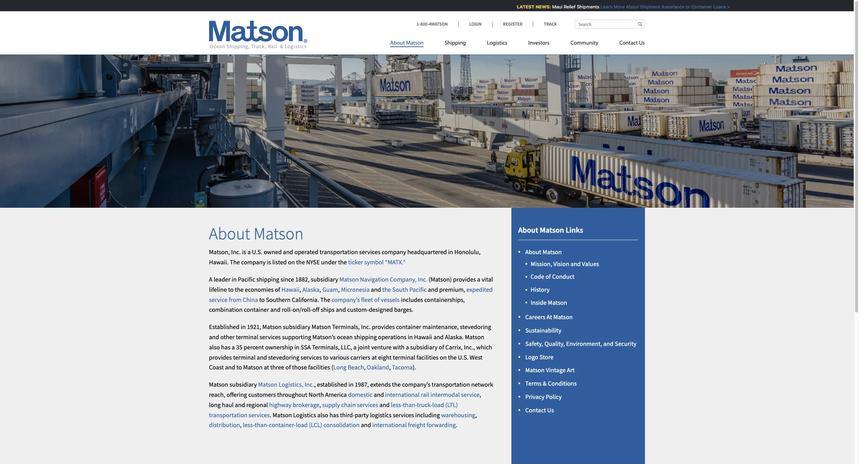 Task type: describe. For each thing, give the bounding box(es) containing it.
in inside the , established in 1987, extends the company's transportation network reach, offering customers throughout north america
[[349, 381, 354, 389]]

the left 'ticker'
[[338, 258, 347, 266]]

1 vertical spatial company
[[241, 258, 266, 266]]

ssa
[[301, 343, 311, 351]]

vision
[[554, 260, 570, 268]]

0 vertical spatial international
[[386, 391, 420, 399]]

matson up owned
[[254, 223, 304, 244]]

services inside less-than-truck-load (ltl) transportation services
[[249, 411, 270, 419]]

news:
[[531, 4, 547, 10]]

matson navigation company, inc. link
[[340, 276, 428, 284]]

transportation inside matson, inc. is a u.s. owned and operated transportation services company headquartered in honolulu, hawaii. the company is listed on the nyse under the
[[320, 248, 358, 256]]

. matson logistics also has third-party logistics services including warehousing , distribution , less-than-container-load (lcl) consolidation and international freight forwarding .
[[209, 411, 477, 429]]

matson, inc. is a u.s. owned and operated transportation services company headquartered in honolulu, hawaii. the company is listed on the nyse under the
[[209, 248, 481, 266]]

and right vision at the right of page
[[571, 260, 581, 268]]

matson right 1921,
[[263, 323, 282, 331]]

eight
[[379, 353, 392, 362]]

4matson
[[429, 21, 448, 27]]

(ltl)
[[446, 401, 458, 409]]

, inside the , established in 1987, extends the company's transportation network reach, offering customers throughout north america
[[314, 381, 316, 389]]

and right the coast
[[225, 364, 235, 372]]

premium,
[[440, 286, 466, 294]]

expedited service from china
[[209, 286, 493, 304]]

Search search field
[[575, 20, 646, 29]]

store
[[540, 353, 554, 361]]

privacy
[[526, 393, 545, 401]]

highway brokerage link
[[270, 401, 320, 409]]

1 vertical spatial provides
[[372, 323, 395, 331]]

lifeline
[[209, 286, 227, 294]]

safety, quality, environment, and security
[[526, 340, 637, 348]]

about matson links
[[519, 225, 584, 235]]

loans
[[709, 4, 722, 10]]

international freight forwarding link
[[373, 421, 456, 429]]

careers at matson
[[526, 313, 573, 321]]

in left 1921,
[[241, 323, 246, 331]]

policy
[[546, 393, 562, 401]]

regional
[[247, 401, 268, 409]]

container inside established in 1921, matson subsidiary matson terminals, inc. provides container maintenance, stevedoring and other terminal services supporting matson's ocean shipping operations in hawaii and alaska. matson also has a 35 percent ownership in ssa terminals, llc, a joint venture with a subsidiary of carrix, inc., which provides terminal and stevedoring services to various carriers at eight terminal facilities on the u.s. west coast and to matson at three of those facilities (
[[396, 323, 422, 331]]

, long haul and regional
[[209, 391, 482, 409]]

honolulu,
[[455, 248, 481, 256]]

0 horizontal spatial facilities
[[308, 364, 331, 372]]

symbol
[[365, 258, 384, 266]]

terminal up tacoma 'link'
[[393, 353, 416, 362]]

a right llc,
[[354, 343, 357, 351]]

hawaii inside established in 1921, matson subsidiary matson terminals, inc. provides container maintenance, stevedoring and other terminal services supporting matson's ocean shipping operations in hawaii and alaska. matson also has a 35 percent ownership in ssa terminals, llc, a joint venture with a subsidiary of carrix, inc., which provides terminal and stevedoring services to various carriers at eight terminal facilities on the u.s. west coast and to matson at three of those facilities (
[[415, 333, 433, 341]]

vital
[[482, 276, 493, 284]]

container-
[[269, 421, 296, 429]]

subsidiary up "supporting"
[[283, 323, 311, 331]]

contact us inside about matson links section
[[526, 406, 555, 414]]

learn
[[596, 4, 608, 10]]

0 vertical spatial shipping
[[257, 276, 280, 284]]

, established in 1987, extends the company's transportation network reach, offering customers throughout north america
[[209, 381, 494, 399]]

services down ssa
[[301, 353, 322, 362]]

chain
[[342, 401, 356, 409]]

and down southern
[[271, 306, 281, 314]]

matson up matson's
[[312, 323, 331, 331]]

subsidiary up offering
[[230, 381, 257, 389]]

and left security on the bottom right
[[604, 340, 614, 348]]

transportation inside the , established in 1987, extends the company's transportation network reach, offering customers throughout north america
[[432, 381, 470, 389]]

matson inside . matson logistics also has third-party logistics services including warehousing , distribution , less-than-container-load (lcl) consolidation and international freight forwarding .
[[273, 411, 292, 419]]

800-
[[421, 21, 429, 27]]

load inside less-than-truck-load (ltl) transportation services
[[433, 401, 444, 409]]

cranes load and offload matson containers from the containership at the terminal. image
[[0, 44, 855, 208]]

than- inside less-than-truck-load (ltl) transportation services
[[403, 401, 417, 409]]

various
[[330, 353, 350, 362]]

search image
[[639, 22, 643, 26]]

rail
[[421, 391, 430, 399]]

matson up 'micronesia' link
[[340, 276, 359, 284]]

and left other
[[209, 333, 219, 341]]

matson up customers
[[258, 381, 278, 389]]

provides inside the (matson) provides a vital lifeline to the economies of
[[454, 276, 476, 284]]

on/roll-
[[293, 306, 313, 314]]

alaska.
[[445, 333, 464, 341]]

, inside , long haul and regional
[[480, 391, 482, 399]]

has inside . matson logistics also has third-party logistics services including warehousing , distribution , less-than-container-load (lcl) consolidation and international freight forwarding .
[[330, 411, 339, 419]]

the south pacific link
[[383, 286, 427, 294]]

privacy policy
[[526, 393, 562, 401]]

1 vertical spatial pacific
[[410, 286, 427, 294]]

combination
[[209, 306, 243, 314]]

listed
[[273, 258, 287, 266]]

ships
[[321, 306, 335, 314]]

inside matson
[[531, 299, 568, 307]]

matson up vision at the right of page
[[543, 248, 562, 256]]

a
[[209, 276, 213, 284]]

the inside the , established in 1987, extends the company's transportation network reach, offering customers throughout north america
[[392, 381, 401, 389]]

in right leader
[[232, 276, 237, 284]]

the down operated
[[296, 258, 305, 266]]

register link
[[493, 21, 534, 27]]

0 horizontal spatial about matson link
[[391, 37, 435, 51]]

in left ssa
[[295, 343, 300, 351]]

ticker symbol "matx." link
[[348, 258, 406, 266]]

and down navigation
[[371, 286, 381, 294]]

throughout
[[277, 391, 308, 399]]

to down the economies at bottom left
[[259, 296, 265, 304]]

since
[[281, 276, 294, 284]]

at
[[547, 313, 553, 321]]

login link
[[459, 21, 493, 27]]

south
[[393, 286, 409, 294]]

safety,
[[526, 340, 544, 348]]

america
[[326, 391, 347, 399]]

1 vertical spatial about matson link
[[526, 248, 562, 256]]

matson up the matson subsidiary matson logistics, inc.
[[243, 364, 263, 372]]

terminal up percent
[[236, 333, 259, 341]]

to down the '35'
[[237, 364, 242, 372]]

domestic
[[348, 391, 373, 399]]

matson right at at the right of the page
[[554, 313, 573, 321]]

).
[[413, 364, 417, 372]]

service inside expedited service from china
[[209, 296, 228, 304]]

0 vertical spatial at
[[372, 353, 377, 362]]

and up logistics
[[380, 401, 390, 409]]

inc.,
[[464, 343, 476, 351]]

1987,
[[355, 381, 369, 389]]

established
[[317, 381, 348, 389]]

community
[[571, 40, 599, 46]]

intermodal
[[431, 391, 460, 399]]

1 vertical spatial .
[[456, 421, 458, 429]]

contact inside top menu navigation
[[620, 40, 638, 46]]

owned
[[264, 248, 282, 256]]

carrix,
[[446, 343, 463, 351]]

venture
[[372, 343, 392, 351]]

of left carrix,
[[439, 343, 445, 351]]

inc. up north
[[305, 381, 314, 389]]

in right the operations
[[408, 333, 413, 341]]

percent
[[244, 343, 264, 351]]

the inside established in 1921, matson subsidiary matson terminals, inc. provides container maintenance, stevedoring and other terminal services supporting matson's ocean shipping operations in hawaii and alaska. matson also has a 35 percent ownership in ssa terminals, llc, a joint venture with a subsidiary of carrix, inc., which provides terminal and stevedoring services to various carriers at eight terminal facilities on the u.s. west coast and to matson at three of those facilities (
[[448, 353, 457, 362]]

about inside about matson link
[[391, 40, 405, 46]]

links
[[566, 225, 584, 235]]

1 horizontal spatial facilities
[[417, 353, 439, 362]]

services up party
[[357, 401, 379, 409]]

history link
[[531, 286, 550, 294]]

a inside the (matson) provides a vital lifeline to the economies of
[[478, 276, 481, 284]]

2 vertical spatial provides
[[209, 353, 232, 362]]

(
[[332, 364, 334, 372]]

those
[[292, 364, 307, 372]]

0 horizontal spatial stevedoring
[[269, 353, 300, 362]]

1 vertical spatial the
[[321, 296, 331, 304]]

expedited
[[467, 286, 493, 294]]

alaska link
[[303, 286, 320, 294]]

matson up reach, at the left bottom of page
[[209, 381, 229, 389]]

values
[[583, 260, 600, 268]]

international inside . matson logistics also has third-party logistics services including warehousing , distribution , less-than-container-load (lcl) consolidation and international freight forwarding .
[[373, 421, 407, 429]]

oakland
[[367, 364, 390, 372]]

and down percent
[[257, 353, 267, 362]]

roll-
[[282, 306, 293, 314]]

company's inside the , established in 1987, extends the company's transportation network reach, offering customers throughout north america
[[402, 381, 431, 389]]

west
[[470, 353, 483, 362]]

more
[[610, 4, 620, 10]]

of inside the (matson) provides a vital lifeline to the economies of
[[275, 286, 280, 294]]

investors link
[[518, 37, 561, 51]]

of right three
[[286, 364, 291, 372]]

1-
[[417, 21, 421, 27]]

mission, vision and values link
[[531, 260, 600, 268]]

a left the '35'
[[232, 343, 235, 351]]

shipping
[[445, 40, 466, 46]]

logo store
[[526, 353, 554, 361]]

freight
[[408, 421, 426, 429]]

services up ownership
[[260, 333, 281, 341]]

extends
[[371, 381, 391, 389]]

safety, quality, environment, and security link
[[526, 340, 637, 348]]

nyse
[[306, 258, 320, 266]]

california.
[[292, 296, 319, 304]]

and inside , long haul and regional
[[235, 401, 245, 409]]

contact us inside top menu navigation
[[620, 40, 646, 46]]

1 vertical spatial terminals,
[[312, 343, 340, 351]]

the inside the (matson) provides a vital lifeline to the economies of
[[235, 286, 244, 294]]

0 vertical spatial contact us link
[[609, 37, 646, 51]]

shipping inside established in 1921, matson subsidiary matson terminals, inc. provides container maintenance, stevedoring and other terminal services supporting matson's ocean shipping operations in hawaii and alaska. matson also has a 35 percent ownership in ssa terminals, llc, a joint venture with a subsidiary of carrix, inc., which provides terminal and stevedoring services to various carriers at eight terminal facilities on the u.s. west coast and to matson at three of those facilities (
[[354, 333, 377, 341]]

the inside matson, inc. is a u.s. owned and operated transportation services company headquartered in honolulu, hawaii. the company is listed on the nyse under the
[[230, 258, 240, 266]]

code of conduct link
[[531, 273, 575, 281]]

inc. inside matson, inc. is a u.s. owned and operated transportation services company headquartered in honolulu, hawaii. the company is listed on the nyse under the
[[231, 248, 241, 256]]



Task type: locate. For each thing, give the bounding box(es) containing it.
company's up domestic and international rail intermodal service
[[402, 381, 431, 389]]

about
[[622, 4, 635, 10], [391, 40, 405, 46], [209, 223, 250, 244], [519, 225, 539, 235], [526, 248, 542, 256]]

latest news: maui relief shipments learn more about shipment assistance or container loans >
[[513, 4, 726, 10]]

0 horizontal spatial company's
[[332, 296, 360, 304]]

and up listed
[[283, 248, 293, 256]]

1 horizontal spatial company's
[[402, 381, 431, 389]]

logistics inside "link"
[[488, 40, 508, 46]]

hawaii
[[282, 286, 300, 294], [415, 333, 433, 341]]

1 vertical spatial about matson
[[209, 223, 304, 244]]

u.s. inside matson, inc. is a u.s. owned and operated transportation services company headquartered in honolulu, hawaii. the company is listed on the nyse under the
[[252, 248, 263, 256]]

matson's
[[313, 333, 336, 341]]

services down regional
[[249, 411, 270, 419]]

1 vertical spatial is
[[267, 258, 271, 266]]

u.s. inside established in 1921, matson subsidiary matson terminals, inc. provides container maintenance, stevedoring and other terminal services supporting matson's ocean shipping operations in hawaii and alaska. matson also has a 35 percent ownership in ssa terminals, llc, a joint venture with a subsidiary of carrix, inc., which provides terminal and stevedoring services to various carriers at eight terminal facilities on the u.s. west coast and to matson at three of those facilities (
[[458, 353, 469, 362]]

2 vertical spatial about matson
[[526, 248, 562, 256]]

1 horizontal spatial hawaii
[[415, 333, 433, 341]]

ticker symbol "matx."
[[348, 258, 406, 266]]

on right listed
[[288, 258, 295, 266]]

contact inside about matson links section
[[526, 406, 547, 414]]

matson up at at the right of the page
[[548, 299, 568, 307]]

services inside matson, inc. is a u.s. owned and operated transportation services company headquartered in honolulu, hawaii. the company is listed on the nyse under the
[[360, 248, 381, 256]]

about matson link down 1-
[[391, 37, 435, 51]]

terminal down the '35'
[[233, 353, 256, 362]]

terminals,
[[333, 323, 360, 331], [312, 343, 340, 351]]

of right fleet
[[375, 296, 380, 304]]

u.s.
[[252, 248, 263, 256], [458, 353, 469, 362]]

provides
[[454, 276, 476, 284], [372, 323, 395, 331], [209, 353, 232, 362]]

1 vertical spatial u.s.
[[458, 353, 469, 362]]

the down 'matson navigation company, inc.' link
[[383, 286, 391, 294]]

services up symbol
[[360, 248, 381, 256]]

matson up terms
[[526, 366, 545, 375]]

at left three
[[264, 364, 269, 372]]

in left honolulu, in the bottom of the page
[[449, 248, 454, 256]]

domestic and international rail intermodal service
[[348, 391, 480, 399]]

2 horizontal spatial about matson
[[526, 248, 562, 256]]

inc.
[[231, 248, 241, 256], [418, 276, 428, 284], [361, 323, 371, 331], [305, 381, 314, 389]]

logistics
[[370, 411, 392, 419]]

0 horizontal spatial logistics
[[293, 411, 316, 419]]

1 horizontal spatial is
[[267, 258, 271, 266]]

guam link
[[323, 286, 339, 294]]

domestic link
[[348, 391, 373, 399]]

transportation up under
[[320, 248, 358, 256]]

less-
[[391, 401, 403, 409], [243, 421, 255, 429]]

1 vertical spatial hawaii
[[415, 333, 433, 341]]

1 vertical spatial container
[[396, 323, 422, 331]]

about matson up owned
[[209, 223, 304, 244]]

0 horizontal spatial .
[[270, 411, 272, 419]]

1 horizontal spatial than-
[[403, 401, 417, 409]]

contact us
[[620, 40, 646, 46], [526, 406, 555, 414]]

1 horizontal spatial about matson
[[391, 40, 424, 46]]

contact down search search field
[[620, 40, 638, 46]]

1 horizontal spatial contact us link
[[609, 37, 646, 51]]

long
[[334, 364, 347, 372]]

matson left links
[[540, 225, 565, 235]]

contact us down the privacy policy link
[[526, 406, 555, 414]]

(matson)
[[429, 276, 452, 284]]

company's fleet of vessels link
[[332, 296, 400, 304]]

off
[[313, 306, 320, 314]]

custom-
[[348, 306, 369, 314]]

1 vertical spatial than-
[[255, 421, 269, 429]]

at
[[372, 353, 377, 362], [264, 364, 269, 372]]

load inside . matson logistics also has third-party logistics services including warehousing , distribution , less-than-container-load (lcl) consolidation and international freight forwarding .
[[296, 421, 308, 429]]

1 horizontal spatial also
[[318, 411, 329, 419]]

warehousing
[[442, 411, 476, 419]]

includes
[[401, 296, 424, 304]]

0 horizontal spatial on
[[288, 258, 295, 266]]

2 horizontal spatial transportation
[[432, 381, 470, 389]]

llc,
[[341, 343, 352, 351]]

0 vertical spatial terminals,
[[333, 323, 360, 331]]

contact us down search icon
[[620, 40, 646, 46]]

us down search icon
[[640, 40, 646, 46]]

1 horizontal spatial service
[[462, 391, 480, 399]]

operated
[[295, 248, 319, 256]]

1 vertical spatial service
[[462, 391, 480, 399]]

the up from at the bottom left of page
[[235, 286, 244, 294]]

0 vertical spatial on
[[288, 258, 295, 266]]

supply
[[323, 401, 340, 409]]

on inside matson, inc. is a u.s. owned and operated transportation services company headquartered in honolulu, hawaii. the company is listed on the nyse under the
[[288, 258, 295, 266]]

1 vertical spatial logistics
[[293, 411, 316, 419]]

logistics inside . matson logistics also has third-party logistics services including warehousing , distribution , less-than-container-load (lcl) consolidation and international freight forwarding .
[[293, 411, 316, 419]]

security
[[615, 340, 637, 348]]

than- inside . matson logistics also has third-party logistics services including warehousing , distribution , less-than-container-load (lcl) consolidation and international freight forwarding .
[[255, 421, 269, 429]]

has down supply
[[330, 411, 339, 419]]

0 vertical spatial u.s.
[[252, 248, 263, 256]]

1 vertical spatial contact us link
[[526, 406, 555, 414]]

0 horizontal spatial hawaii
[[282, 286, 300, 294]]

0 horizontal spatial at
[[264, 364, 269, 372]]

matson inside top menu navigation
[[406, 40, 424, 46]]

with
[[393, 343, 405, 351]]

less- down regional
[[243, 421, 255, 429]]

us inside about matson links section
[[548, 406, 555, 414]]

distribution
[[209, 421, 240, 429]]

1 vertical spatial stevedoring
[[269, 353, 300, 362]]

0 horizontal spatial pacific
[[238, 276, 255, 284]]

also inside . matson logistics also has third-party logistics services including warehousing , distribution , less-than-container-load (lcl) consolidation and international freight forwarding .
[[318, 411, 329, 419]]

0 vertical spatial about matson link
[[391, 37, 435, 51]]

0 vertical spatial than-
[[403, 401, 417, 409]]

0 vertical spatial hawaii
[[282, 286, 300, 294]]

0 vertical spatial company's
[[332, 296, 360, 304]]

1 vertical spatial shipping
[[354, 333, 377, 341]]

code
[[531, 273, 545, 281]]

careers
[[526, 313, 546, 321]]

0 vertical spatial us
[[640, 40, 646, 46]]

1 vertical spatial load
[[296, 421, 308, 429]]

1 horizontal spatial stevedoring
[[460, 323, 492, 331]]

less- inside less-than-truck-load (ltl) transportation services
[[391, 401, 403, 409]]

pacific up includes
[[410, 286, 427, 294]]

0 vertical spatial contact
[[620, 40, 638, 46]]

0 vertical spatial company
[[382, 248, 407, 256]]

0 horizontal spatial contact
[[526, 406, 547, 414]]

the right extends
[[392, 381, 401, 389]]

shipping up joint
[[354, 333, 377, 341]]

1 horizontal spatial at
[[372, 353, 377, 362]]

third-
[[340, 411, 355, 419]]

1 horizontal spatial logistics
[[488, 40, 508, 46]]

of up southern
[[275, 286, 280, 294]]

0 horizontal spatial company
[[241, 258, 266, 266]]

u.s. down inc.,
[[458, 353, 469, 362]]

. down highway on the bottom of page
[[270, 411, 272, 419]]

contact us link down search icon
[[609, 37, 646, 51]]

container inside includes containerships, combination container and roll-on/roll-off ships and custom-designed barges.
[[244, 306, 269, 314]]

and inside matson, inc. is a u.s. owned and operated transportation services company headquartered in honolulu, hawaii. the company is listed on the nyse under the
[[283, 248, 293, 256]]

about matson inside top menu navigation
[[391, 40, 424, 46]]

0 vertical spatial transportation
[[320, 248, 358, 256]]

hawaii down maintenance,
[[415, 333, 433, 341]]

subsidiary up ).
[[411, 343, 438, 351]]

login
[[470, 21, 482, 27]]

shipping link
[[435, 37, 477, 51]]

logo store link
[[526, 353, 554, 361]]

hawaii link
[[282, 286, 300, 294]]

0 horizontal spatial container
[[244, 306, 269, 314]]

services inside . matson logistics also has third-party logistics services including warehousing , distribution , less-than-container-load (lcl) consolidation and international freight forwarding .
[[393, 411, 414, 419]]

matson vintage art link
[[526, 366, 575, 375]]

0 vertical spatial load
[[433, 401, 444, 409]]

0 vertical spatial stevedoring
[[460, 323, 492, 331]]

None search field
[[575, 20, 646, 29]]

includes containerships, combination container and roll-on/roll-off ships and custom-designed barges.
[[209, 296, 465, 314]]

of
[[546, 273, 551, 281], [275, 286, 280, 294], [375, 296, 380, 304], [439, 343, 445, 351], [286, 364, 291, 372]]

distribution link
[[209, 421, 240, 429]]

transportation up intermodal
[[432, 381, 470, 389]]

0 vertical spatial has
[[221, 343, 231, 351]]

0 horizontal spatial provides
[[209, 353, 232, 362]]

0 horizontal spatial about matson
[[209, 223, 304, 244]]

of inside about matson links section
[[546, 273, 551, 281]]

logistics,
[[279, 381, 304, 389]]

the right hawaii.
[[230, 258, 240, 266]]

guam
[[323, 286, 339, 294]]

0 vertical spatial facilities
[[417, 353, 439, 362]]

matson logistics, inc. link
[[258, 381, 314, 389]]

is
[[242, 248, 246, 256], [267, 258, 271, 266]]

contact us link
[[609, 37, 646, 51], [526, 406, 555, 414]]

international left rail
[[386, 391, 420, 399]]

us inside contact us link
[[640, 40, 646, 46]]

economies
[[245, 286, 274, 294]]

has inside established in 1921, matson subsidiary matson terminals, inc. provides container maintenance, stevedoring and other terminal services supporting matson's ocean shipping operations in hawaii and alaska. matson also has a 35 percent ownership in ssa terminals, llc, a joint venture with a subsidiary of carrix, inc., which provides terminal and stevedoring services to various carriers at eight terminal facilities on the u.s. west coast and to matson at three of those facilities (
[[221, 343, 231, 351]]

and down offering
[[235, 401, 245, 409]]

service down lifeline
[[209, 296, 228, 304]]

southern
[[266, 296, 291, 304]]

supply chain services link
[[323, 401, 379, 409]]

matson down 1-
[[406, 40, 424, 46]]

0 horizontal spatial is
[[242, 248, 246, 256]]

international rail intermodal service link
[[386, 391, 480, 399]]

privacy policy link
[[526, 393, 562, 401]]

1 horizontal spatial us
[[640, 40, 646, 46]]

load
[[433, 401, 444, 409], [296, 421, 308, 429]]

has down other
[[221, 343, 231, 351]]

1 horizontal spatial company
[[382, 248, 407, 256]]

sustainability
[[526, 327, 562, 335]]

a left owned
[[248, 248, 251, 256]]

long beach link
[[334, 364, 364, 372]]

0 horizontal spatial the
[[230, 258, 240, 266]]

reach,
[[209, 391, 225, 399]]

to left various
[[323, 353, 329, 362]]

stevedoring up inc.,
[[460, 323, 492, 331]]

less- inside . matson logistics also has third-party logistics services including warehousing , distribution , less-than-container-load (lcl) consolidation and international freight forwarding .
[[243, 421, 255, 429]]

than- down regional
[[255, 421, 269, 429]]

1 vertical spatial has
[[330, 411, 339, 419]]

logistics down register 'link'
[[488, 40, 508, 46]]

investors
[[529, 40, 550, 46]]

1 horizontal spatial the
[[321, 296, 331, 304]]

highway brokerage , supply chain services and
[[270, 401, 391, 409]]

service down network on the right of page
[[462, 391, 480, 399]]

terms & conditions
[[526, 380, 577, 388]]

long
[[209, 401, 221, 409]]

terms
[[526, 380, 542, 388]]

under
[[321, 258, 337, 266]]

less- up logistics
[[391, 401, 403, 409]]

transportation inside less-than-truck-load (ltl) transportation services
[[209, 411, 248, 419]]

quality,
[[545, 340, 566, 348]]

0 horizontal spatial contact us link
[[526, 406, 555, 414]]

1 vertical spatial international
[[373, 421, 407, 429]]

container down china
[[244, 306, 269, 314]]

0 vertical spatial .
[[270, 411, 272, 419]]

inc. left "(matson)"
[[418, 276, 428, 284]]

35
[[236, 343, 243, 351]]

1 vertical spatial facilities
[[308, 364, 331, 372]]

stevedoring down ownership
[[269, 353, 300, 362]]

shipping up the economies at bottom left
[[257, 276, 280, 284]]

the up ships
[[321, 296, 331, 304]]

1 vertical spatial contact us
[[526, 406, 555, 414]]

1 vertical spatial less-
[[243, 421, 255, 429]]

1 horizontal spatial less-
[[391, 401, 403, 409]]

terminals, up ocean
[[333, 323, 360, 331]]

inc. right matson,
[[231, 248, 241, 256]]

conditions
[[548, 380, 577, 388]]

1 vertical spatial us
[[548, 406, 555, 414]]

relief
[[559, 4, 571, 10]]

1 vertical spatial transportation
[[432, 381, 470, 389]]

established
[[209, 323, 240, 331]]

is right matson,
[[242, 248, 246, 256]]

company,
[[390, 276, 417, 284]]

logistics link
[[477, 37, 518, 51]]

0 horizontal spatial transportation
[[209, 411, 248, 419]]

1 horizontal spatial has
[[330, 411, 339, 419]]

load down international rail intermodal service link
[[433, 401, 444, 409]]

about matson up mission,
[[526, 248, 562, 256]]

0 horizontal spatial less-
[[243, 421, 255, 429]]

1 horizontal spatial on
[[440, 353, 447, 362]]

to inside the (matson) provides a vital lifeline to the economies of
[[228, 286, 234, 294]]

1 vertical spatial contact
[[526, 406, 547, 414]]

micronesia link
[[341, 286, 370, 294]]

0 horizontal spatial has
[[221, 343, 231, 351]]

about matson inside section
[[526, 248, 562, 256]]

provides up the coast
[[209, 353, 232, 362]]

matson up the container-
[[273, 411, 292, 419]]

customers
[[249, 391, 276, 399]]

logistics down brokerage
[[293, 411, 316, 419]]

0 vertical spatial container
[[244, 306, 269, 314]]

0 vertical spatial about matson
[[391, 40, 424, 46]]

shipping
[[257, 276, 280, 284], [354, 333, 377, 341]]

0 horizontal spatial shipping
[[257, 276, 280, 284]]

top menu navigation
[[391, 37, 646, 51]]

1 horizontal spatial u.s.
[[458, 353, 469, 362]]

logo
[[526, 353, 539, 361]]

company's down micronesia
[[332, 296, 360, 304]]

1 vertical spatial company's
[[402, 381, 431, 389]]

contact down privacy
[[526, 406, 547, 414]]

1 vertical spatial also
[[318, 411, 329, 419]]

1 horizontal spatial shipping
[[354, 333, 377, 341]]

blue matson logo with ocean, shipping, truck, rail and logistics written beneath it. image
[[209, 21, 308, 50]]

0 horizontal spatial contact us
[[526, 406, 555, 414]]

and right ships
[[336, 306, 346, 314]]

hawaii down since
[[282, 286, 300, 294]]

at up long beach , oakland , tacoma ).
[[372, 353, 377, 362]]

company up the "matx."
[[382, 248, 407, 256]]

matson up inc.,
[[465, 333, 485, 341]]

a inside matson, inc. is a u.s. owned and operated transportation services company headquartered in honolulu, hawaii. the company is listed on the nyse under the
[[248, 248, 251, 256]]

on inside established in 1921, matson subsidiary matson terminals, inc. provides container maintenance, stevedoring and other terminal services supporting matson's ocean shipping operations in hawaii and alaska. matson also has a 35 percent ownership in ssa terminals, llc, a joint venture with a subsidiary of carrix, inc., which provides terminal and stevedoring services to various carriers at eight terminal facilities on the u.s. west coast and to matson at three of those facilities (
[[440, 353, 447, 362]]

operations
[[378, 333, 407, 341]]

inc. inside established in 1921, matson subsidiary matson terminals, inc. provides container maintenance, stevedoring and other terminal services supporting matson's ocean shipping operations in hawaii and alaska. matson also has a 35 percent ownership in ssa terminals, llc, a joint venture with a subsidiary of carrix, inc., which provides terminal and stevedoring services to various carriers at eight terminal facilities on the u.s. west coast and to matson at three of those facilities (
[[361, 323, 371, 331]]

a right 'with'
[[406, 343, 409, 351]]

and inside . matson logistics also has third-party logistics services including warehousing , distribution , less-than-container-load (lcl) consolidation and international freight forwarding .
[[361, 421, 371, 429]]

also up (lcl)
[[318, 411, 329, 419]]

history
[[531, 286, 550, 294]]

about matson links section
[[503, 208, 654, 464]]

international down logistics
[[373, 421, 407, 429]]

transportation
[[320, 248, 358, 256], [432, 381, 470, 389], [209, 411, 248, 419]]

1-800-4matson
[[417, 21, 448, 27]]

also up the coast
[[209, 343, 220, 351]]

subsidiary up guam link
[[311, 276, 339, 284]]

north
[[309, 391, 324, 399]]

on down carrix,
[[440, 353, 447, 362]]

0 vertical spatial pacific
[[238, 276, 255, 284]]

and down extends
[[374, 391, 384, 399]]

and down "(matson)"
[[428, 286, 439, 294]]

and down maintenance,
[[434, 333, 444, 341]]

also inside established in 1921, matson subsidiary matson terminals, inc. provides container maintenance, stevedoring and other terminal services supporting matson's ocean shipping operations in hawaii and alaska. matson also has a 35 percent ownership in ssa terminals, llc, a joint venture with a subsidiary of carrix, inc., which provides terminal and stevedoring services to various carriers at eight terminal facilities on the u.s. west coast and to matson at three of those facilities (
[[209, 343, 220, 351]]

0 horizontal spatial load
[[296, 421, 308, 429]]

0 vertical spatial service
[[209, 296, 228, 304]]

pacific up the economies at bottom left
[[238, 276, 255, 284]]

0 horizontal spatial u.s.
[[252, 248, 263, 256]]

0 horizontal spatial service
[[209, 296, 228, 304]]

container
[[687, 4, 708, 10]]

in inside matson, inc. is a u.s. owned and operated transportation services company headquartered in honolulu, hawaii. the company is listed on the nyse under the
[[449, 248, 454, 256]]

provides up the operations
[[372, 323, 395, 331]]

1 horizontal spatial about matson link
[[526, 248, 562, 256]]



Task type: vqa. For each thing, say whether or not it's contained in the screenshot.
–
no



